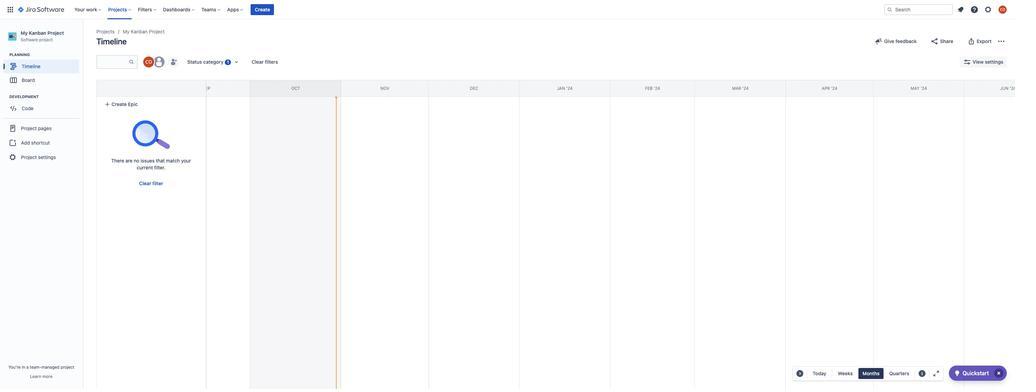Task type: vqa. For each thing, say whether or not it's contained in the screenshot.
LIST ITEM
no



Task type: locate. For each thing, give the bounding box(es) containing it.
my kanban project link
[[123, 28, 165, 36]]

settings for project settings
[[38, 154, 56, 160]]

0 vertical spatial settings
[[985, 59, 1004, 65]]

export button
[[963, 36, 996, 47]]

5 '24 from the left
[[921, 86, 927, 91]]

0 vertical spatial create
[[255, 6, 270, 12]]

my kanban project
[[123, 29, 165, 34]]

2 '24 from the left
[[654, 86, 660, 91]]

check image
[[953, 369, 961, 377]]

project right software
[[39, 37, 53, 42]]

project right 'managed'
[[61, 365, 74, 370]]

1 horizontal spatial timeline
[[96, 36, 127, 46]]

jira software image
[[18, 5, 64, 14], [18, 5, 64, 14]]

banner
[[0, 0, 1015, 19]]

group
[[3, 118, 80, 167]]

1 vertical spatial project
[[61, 365, 74, 370]]

timeline
[[96, 36, 127, 46], [22, 63, 40, 69]]

column header
[[72, 80, 163, 96]]

teams button
[[199, 4, 223, 15]]

0 vertical spatial project
[[39, 37, 53, 42]]

timeline up board
[[22, 63, 40, 69]]

filter
[[152, 180, 163, 186]]

learn
[[30, 374, 41, 379]]

my up software
[[21, 30, 28, 36]]

view settings image
[[963, 58, 972, 66]]

my for my kanban project
[[123, 29, 130, 34]]

6 '24 from the left
[[1010, 86, 1015, 91]]

sep
[[203, 86, 210, 91]]

grid
[[72, 80, 1015, 389]]

row inside grid
[[97, 80, 206, 97]]

'24 right mar
[[743, 86, 749, 91]]

sidebar navigation image
[[75, 28, 90, 41]]

0 horizontal spatial project
[[39, 37, 53, 42]]

work
[[86, 6, 97, 12]]

1 horizontal spatial kanban
[[131, 29, 148, 34]]

1 horizontal spatial project
[[61, 365, 74, 370]]

settings image
[[984, 5, 993, 14]]

clear filter
[[139, 180, 163, 186]]

projects right sidebar navigation image
[[96, 29, 115, 34]]

mar '24
[[732, 86, 749, 91]]

my
[[123, 29, 130, 34], [21, 30, 28, 36]]

settings right view on the top of the page
[[985, 59, 1004, 65]]

projects
[[108, 6, 127, 12], [96, 29, 115, 34]]

'24 right apr
[[831, 86, 838, 91]]

'24 right feb
[[654, 86, 660, 91]]

create right apps dropdown button
[[255, 6, 270, 12]]

are
[[125, 158, 133, 164]]

clear for clear filter
[[139, 180, 151, 186]]

0 horizontal spatial settings
[[38, 154, 56, 160]]

pages
[[38, 125, 52, 131]]

clear filters button
[[248, 56, 282, 67]]

view settings
[[973, 59, 1004, 65]]

planning group
[[3, 52, 82, 89]]

kanban for my kanban project
[[131, 29, 148, 34]]

0 horizontal spatial clear
[[139, 180, 151, 186]]

'24 for jan '24
[[566, 86, 573, 91]]

settings for view settings
[[985, 59, 1004, 65]]

project left sidebar navigation image
[[47, 30, 64, 36]]

group containing project pages
[[3, 118, 80, 167]]

jan
[[557, 86, 565, 91]]

software
[[21, 37, 38, 42]]

learn more button
[[30, 374, 53, 379]]

add shortcut
[[21, 140, 50, 146]]

clear for clear filters
[[252, 59, 264, 65]]

project settings
[[21, 154, 56, 160]]

create
[[255, 6, 270, 12], [112, 101, 127, 107]]

board link
[[3, 73, 79, 87]]

kanban down filters
[[131, 29, 148, 34]]

0 horizontal spatial my
[[21, 30, 28, 36]]

settings down add shortcut button
[[38, 154, 56, 160]]

clear inside clear filter button
[[139, 180, 151, 186]]

0 vertical spatial projects
[[108, 6, 127, 12]]

0 vertical spatial clear
[[252, 59, 264, 65]]

add people image
[[169, 58, 178, 66]]

4 '24 from the left
[[831, 86, 838, 91]]

kanban
[[131, 29, 148, 34], [29, 30, 46, 36]]

'24 for jun '24
[[1010, 86, 1015, 91]]

project pages
[[21, 125, 52, 131]]

0 horizontal spatial create
[[112, 101, 127, 107]]

timeline down projects link
[[96, 36, 127, 46]]

legend image
[[918, 369, 926, 378]]

clear
[[252, 59, 264, 65], [139, 180, 151, 186]]

create inside primary element
[[255, 6, 270, 12]]

clear inside button
[[252, 59, 264, 65]]

1 horizontal spatial my
[[123, 29, 130, 34]]

teams
[[201, 6, 216, 12]]

row group
[[96, 80, 206, 97]]

you're in a team-managed project
[[8, 365, 74, 370]]

1 vertical spatial timeline
[[22, 63, 40, 69]]

jun
[[1000, 86, 1009, 91]]

create epic button
[[101, 98, 202, 111]]

1 vertical spatial create
[[112, 101, 127, 107]]

my inside my kanban project software project
[[21, 30, 28, 36]]

kanban inside my kanban project software project
[[29, 30, 46, 36]]

apps button
[[225, 4, 246, 15]]

projects inside 'dropdown button'
[[108, 6, 127, 12]]

there
[[111, 158, 124, 164]]

clear left filter
[[139, 180, 151, 186]]

weeks
[[838, 370, 853, 376]]

'24 right jan
[[566, 86, 573, 91]]

project up add at left top
[[21, 125, 37, 131]]

apps
[[227, 6, 239, 12]]

0 horizontal spatial kanban
[[29, 30, 46, 36]]

'24 right may
[[921, 86, 927, 91]]

project inside my kanban project software project
[[39, 37, 53, 42]]

1 horizontal spatial clear
[[252, 59, 264, 65]]

3 '24 from the left
[[743, 86, 749, 91]]

current
[[137, 165, 153, 170]]

1 '24 from the left
[[566, 86, 573, 91]]

row
[[97, 80, 206, 97]]

project
[[39, 37, 53, 42], [61, 365, 74, 370]]

oct
[[291, 86, 300, 91]]

column header inside grid
[[72, 80, 163, 96]]

1 vertical spatial clear
[[139, 180, 151, 186]]

share button
[[927, 36, 958, 47]]

quickstart
[[963, 370, 989, 376]]

weeks button
[[834, 368, 857, 379]]

1 horizontal spatial settings
[[985, 59, 1004, 65]]

development group
[[3, 94, 82, 117]]

projects for projects 'dropdown button'
[[108, 6, 127, 12]]

settings inside popup button
[[985, 59, 1004, 65]]

project settings link
[[3, 150, 80, 165]]

create left epic
[[112, 101, 127, 107]]

create for create epic
[[112, 101, 127, 107]]

development
[[9, 94, 39, 99]]

grid containing create epic
[[72, 80, 1015, 389]]

1 vertical spatial settings
[[38, 154, 56, 160]]

1 vertical spatial projects
[[96, 29, 115, 34]]

my right projects link
[[123, 29, 130, 34]]

projects up projects link
[[108, 6, 127, 12]]

1 horizontal spatial create
[[255, 6, 270, 12]]

clear left filters
[[252, 59, 264, 65]]

in
[[22, 365, 25, 370]]

'24 right 'jun'
[[1010, 86, 1015, 91]]

you're
[[8, 365, 21, 370]]

settings
[[985, 59, 1004, 65], [38, 154, 56, 160]]

kanban up software
[[29, 30, 46, 36]]

team-
[[30, 365, 41, 370]]

'24 for mar '24
[[743, 86, 749, 91]]

match
[[166, 158, 180, 164]]

0 horizontal spatial timeline
[[22, 63, 40, 69]]

give feedback
[[884, 38, 917, 44]]

your profile and settings image
[[999, 5, 1007, 14]]

projects button
[[106, 4, 134, 15]]

shortcut
[[31, 140, 50, 146]]

view settings button
[[960, 56, 1007, 67]]

filter.
[[154, 165, 165, 170]]

apr
[[822, 86, 830, 91]]



Task type: describe. For each thing, give the bounding box(es) containing it.
issues
[[141, 158, 155, 164]]

nov
[[381, 86, 389, 91]]

apr '24
[[822, 86, 838, 91]]

export icon image
[[967, 37, 976, 45]]

planning image
[[1, 51, 9, 59]]

help image
[[971, 5, 979, 14]]

feb
[[645, 86, 653, 91]]

Search timeline text field
[[97, 56, 129, 68]]

kanban for my kanban project software project
[[29, 30, 46, 36]]

create for create
[[255, 6, 270, 12]]

projects for projects link
[[96, 29, 115, 34]]

code
[[22, 105, 33, 111]]

my kanban project software project
[[21, 30, 64, 42]]

quarters
[[889, 370, 910, 376]]

dismiss quickstart image
[[994, 368, 1005, 379]]

dec
[[470, 86, 478, 91]]

'24 for apr '24
[[831, 86, 838, 91]]

banner containing your work
[[0, 0, 1015, 19]]

project pages link
[[3, 121, 80, 136]]

feb '24
[[645, 86, 660, 91]]

jan '24
[[557, 86, 573, 91]]

give
[[884, 38, 894, 44]]

dashboards button
[[161, 4, 197, 15]]

timeline inside planning group
[[22, 63, 40, 69]]

filters
[[265, 59, 278, 65]]

'24 for feb '24
[[654, 86, 660, 91]]

your
[[74, 6, 85, 12]]

share image
[[931, 37, 939, 45]]

clear filters
[[252, 59, 278, 65]]

project inside my kanban project software project
[[47, 30, 64, 36]]

quickstart button
[[949, 366, 1007, 381]]

epic
[[128, 101, 138, 107]]

unassigned image
[[154, 56, 165, 67]]

development image
[[1, 93, 9, 101]]

my for my kanban project software project
[[21, 30, 28, 36]]

feedback
[[896, 38, 917, 44]]

project down add at left top
[[21, 154, 37, 160]]

view
[[973, 59, 984, 65]]

jun '24
[[1000, 86, 1015, 91]]

no
[[134, 158, 139, 164]]

clear filter button
[[135, 178, 167, 189]]

share
[[940, 38, 954, 44]]

category
[[203, 59, 224, 65]]

quarters button
[[885, 368, 914, 379]]

your
[[181, 158, 191, 164]]

more
[[42, 374, 53, 379]]

status category 1
[[187, 59, 229, 65]]

your work
[[74, 6, 97, 12]]

filters button
[[136, 4, 159, 15]]

add shortcut button
[[3, 136, 80, 150]]

0 vertical spatial timeline
[[96, 36, 127, 46]]

months button
[[859, 368, 884, 379]]

project down 'filters' popup button
[[149, 29, 165, 34]]

managed
[[41, 365, 59, 370]]

projects link
[[96, 28, 115, 36]]

1
[[227, 60, 229, 65]]

code link
[[3, 102, 79, 115]]

may '24
[[911, 86, 927, 91]]

create button
[[251, 4, 274, 15]]

that
[[156, 158, 165, 164]]

filters
[[138, 6, 152, 12]]

dashboards
[[163, 6, 190, 12]]

notifications image
[[957, 5, 965, 14]]

enter full screen image
[[932, 369, 940, 378]]

today
[[813, 370, 827, 376]]

create epic
[[112, 101, 138, 107]]

may
[[911, 86, 920, 91]]

today button
[[809, 368, 831, 379]]

status
[[187, 59, 202, 65]]

search image
[[887, 7, 893, 12]]

Search field
[[884, 4, 953, 15]]

'24 for may '24
[[921, 86, 927, 91]]

appswitcher icon image
[[6, 5, 14, 14]]

give feedback button
[[871, 36, 921, 47]]

planning
[[9, 52, 30, 57]]

primary element
[[4, 0, 884, 19]]

mar
[[732, 86, 741, 91]]

export
[[977, 38, 992, 44]]

christina overa image
[[143, 56, 154, 67]]

there are no issues that match your current filter.
[[111, 158, 191, 170]]

timeline link
[[3, 60, 79, 73]]

months
[[863, 370, 880, 376]]

a
[[26, 365, 29, 370]]

your work button
[[72, 4, 104, 15]]

learn more
[[30, 374, 53, 379]]

add
[[21, 140, 30, 146]]



